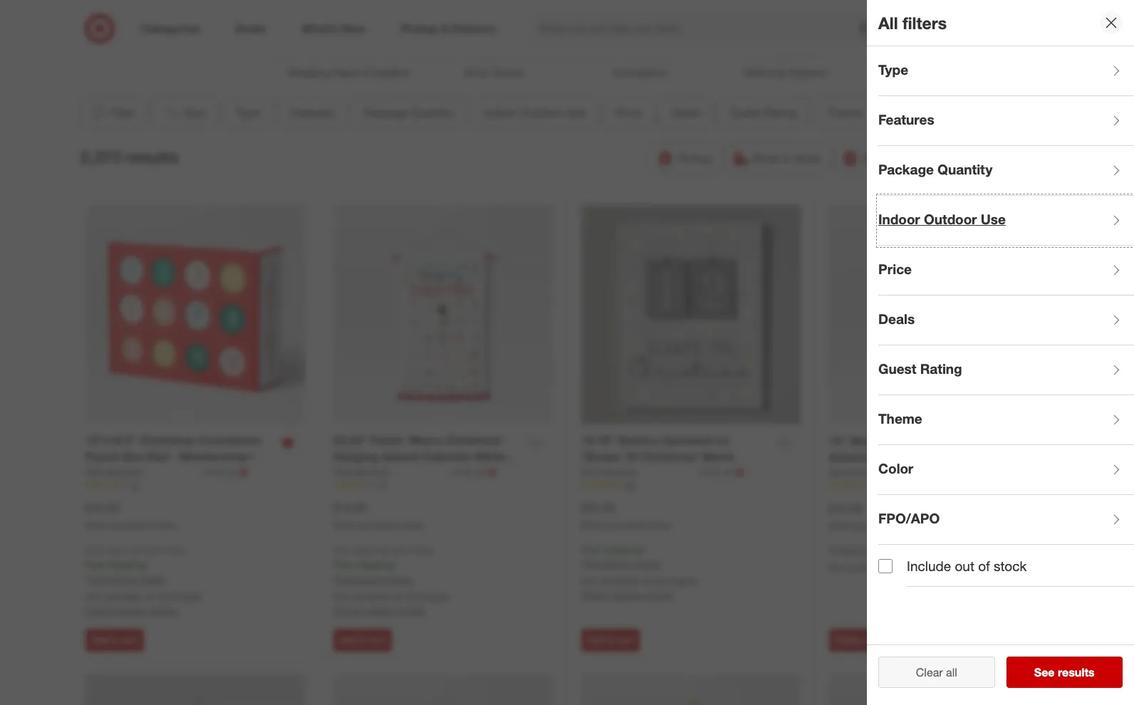 Task type: vqa. For each thing, say whether or not it's contained in the screenshot.
Add to cart for 23.25" Fabric 'Merry Christmas' Hanging Advent Calendar White - Wondershop™
yes



Task type: locate. For each thing, give the bounding box(es) containing it.
1 horizontal spatial only at ¬
[[453, 465, 496, 479]]

Include out of stock checkbox
[[879, 559, 893, 573]]

1 vertical spatial guest rating button
[[879, 346, 1134, 395]]

1 vertical spatial package
[[879, 161, 934, 177]]

package quantity
[[364, 105, 454, 120], [879, 161, 993, 177]]

deliver
[[835, 635, 864, 646]]

1 cart from the left
[[121, 635, 137, 646]]

guest rating
[[730, 105, 797, 120], [879, 360, 962, 377]]

1 horizontal spatial check
[[333, 605, 362, 617]]

christmas' up white
[[445, 433, 504, 447]]

with down 18
[[128, 545, 143, 555]]

when inside $25.00 when purchased online
[[581, 520, 603, 531]]

- down wreath
[[945, 467, 949, 481]]

1 horizontal spatial features
[[879, 111, 935, 127]]

when down the punch
[[85, 520, 107, 531]]

purchased up not
[[854, 521, 894, 531]]

indoor outdoor use down delivery
[[879, 211, 1006, 227]]

to
[[110, 635, 118, 646], [358, 635, 366, 646], [606, 635, 614, 646]]

- right cream
[[713, 466, 718, 480]]

only for white
[[453, 466, 473, 478]]

0 vertical spatial rating
[[764, 105, 797, 120]]

2 add from the left
[[340, 635, 356, 646]]

1 horizontal spatial price
[[879, 261, 912, 277]]

add to cart
[[92, 635, 137, 646], [340, 635, 385, 646], [587, 635, 633, 646]]

purchased for 18.78" battery operated lit 'sleeps 'til christmas' wood countdown sign cream - wondershop™
[[606, 520, 646, 531]]

2 horizontal spatial nearby
[[613, 590, 643, 602]]

1 horizontal spatial indoor
[[879, 211, 920, 227]]

wondershop down 'sleeps
[[581, 466, 638, 478]]

1 horizontal spatial $35
[[394, 545, 407, 555]]

online inside $25.00 when purchased online
[[649, 520, 672, 531]]

*
[[642, 543, 645, 555], [581, 558, 585, 570], [146, 558, 149, 571], [394, 558, 397, 571], [85, 573, 89, 585], [333, 573, 337, 585]]

1 vertical spatial theme
[[879, 410, 923, 427]]

free inside free shipping * * exclusions apply. not available at northgate check nearby stores
[[581, 543, 601, 555]]

3 add to cart button from the left
[[581, 629, 640, 652]]

advent for wood
[[829, 450, 867, 464]]

18 link
[[85, 479, 305, 492]]

0 horizontal spatial exclusions
[[89, 573, 136, 585]]

1 horizontal spatial orders
[[410, 545, 435, 555]]

0 horizontal spatial free
[[85, 558, 105, 571]]

wood right 14"
[[850, 434, 881, 448]]

2 cart from the left
[[369, 635, 385, 646]]

0 horizontal spatial to
[[110, 635, 118, 646]]

shipping for 13"x16.5" christmas countdown punch box red - wondershop™
[[108, 558, 146, 571]]

exclusions apply. link
[[585, 558, 662, 570], [89, 573, 166, 585], [337, 573, 414, 585]]

1 horizontal spatial indoor outdoor use button
[[879, 196, 1134, 246]]

1 horizontal spatial price button
[[879, 246, 1134, 296]]

1 add from the left
[[92, 635, 108, 646]]

online for white
[[401, 520, 424, 531]]

orders
[[162, 545, 187, 555], [410, 545, 435, 555]]

1 horizontal spatial nearby
[[365, 605, 395, 617]]

shipping
[[604, 543, 642, 555], [108, 558, 146, 571], [356, 558, 394, 571]]

add to cart button
[[85, 629, 144, 652], [333, 629, 392, 652], [581, 629, 640, 652]]

1 horizontal spatial add to cart button
[[333, 629, 392, 652]]

type button
[[879, 46, 1134, 96], [224, 97, 272, 128]]

results right "2,373"
[[125, 147, 178, 166]]

1 vertical spatial indoor outdoor use button
[[879, 196, 1134, 246]]

0 horizontal spatial apply.
[[139, 573, 166, 585]]

wondershop link up 18
[[85, 465, 202, 479]]

2,373
[[80, 147, 121, 166]]

wondershop down the punch
[[85, 466, 142, 478]]

14" wood 'nights 'til christmas' advent calendar with wreath counter black/white - wondershop™ image
[[829, 205, 1049, 425], [829, 205, 1049, 425]]

calendar for 'merry
[[422, 450, 471, 464]]

0 horizontal spatial nearby
[[117, 605, 147, 617]]

cart for 18.78" battery operated lit 'sleeps 'til christmas' wood countdown sign cream - wondershop™
[[617, 635, 633, 646]]

0 vertical spatial theme button
[[815, 97, 874, 128]]

quantity
[[411, 105, 454, 120], [938, 161, 993, 177]]

23.25" fabric 'merry christmas' hanging advent calendar white - wondershop™
[[333, 433, 513, 480]]

2 $35 from the left
[[394, 545, 407, 555]]

apply. for 23.25" fabric 'merry christmas' hanging advent calendar white - wondershop™
[[387, 573, 414, 585]]

1 only at ¬ from the left
[[205, 465, 248, 479]]

0 horizontal spatial calendar
[[422, 450, 471, 464]]

wondershop link up 99
[[581, 465, 698, 479]]

when for 23.25" fabric 'merry christmas' hanging advent calendar white - wondershop™
[[333, 520, 355, 531]]

deals inside 'all filters' dialog
[[879, 310, 915, 327]]

$10.00 down the punch
[[85, 501, 119, 515]]

1 vertical spatial package quantity button
[[879, 146, 1134, 196]]

online inside $15.00 when purchased online
[[897, 521, 920, 531]]

0 horizontal spatial wood
[[702, 450, 733, 464]]

wondershop™
[[179, 450, 254, 464], [333, 466, 408, 480], [581, 482, 656, 496], [829, 483, 904, 497]]

2 only ships with $35 orders free shipping * * exclusions apply. not available at northgate check nearby stores from the left
[[333, 545, 450, 617]]

wondershop link for 'til
[[581, 465, 698, 479]]

calendar down 'merry
[[422, 450, 471, 464]]

northgate
[[901, 562, 946, 574], [653, 575, 698, 587], [157, 590, 202, 602], [405, 590, 450, 602]]

2 horizontal spatial exclusions
[[585, 558, 632, 570]]

price inside 'all filters' dialog
[[879, 261, 912, 277]]

1 horizontal spatial check nearby stores button
[[333, 604, 425, 618]]

when down $15.00
[[829, 521, 851, 531]]

ships
[[105, 545, 125, 555], [353, 545, 373, 555]]

only at ¬ down 13"x16.5" christmas countdown punch box red - wondershop™
[[205, 465, 248, 479]]

christmas' up wreath
[[945, 434, 1003, 448]]

1 vertical spatial deals
[[879, 310, 915, 327]]

wondershop™ inside 14" wood 'nights 'til christmas' advent calendar with wreath counter black/white - wondershop™
[[829, 483, 904, 497]]

wood
[[850, 434, 881, 448], [702, 450, 733, 464]]

wood down the lit
[[702, 450, 733, 464]]

2 only at ¬ from the left
[[453, 465, 496, 479]]

1 horizontal spatial with
[[376, 545, 391, 555]]

0 horizontal spatial indoor outdoor use
[[484, 105, 586, 120]]

advent
[[381, 450, 419, 464], [829, 450, 867, 464]]

only at ¬ down the lit
[[701, 465, 744, 479]]

1 vertical spatial quantity
[[938, 161, 993, 177]]

christmas'
[[445, 433, 504, 447], [945, 434, 1003, 448], [640, 450, 699, 464]]

2 horizontal spatial with
[[922, 450, 945, 464]]

indoor outdoor use down globes
[[484, 105, 586, 120]]

wrapping paper & supplies link
[[276, 0, 422, 80]]

add to cart for 23.25" fabric 'merry christmas' hanging advent calendar white - wondershop™
[[340, 635, 385, 646]]

theme button up wreath
[[879, 395, 1134, 445]]

features
[[290, 105, 334, 120], [879, 111, 935, 127]]

1 horizontal spatial add to cart
[[340, 635, 385, 646]]

0 horizontal spatial $35
[[146, 545, 160, 555]]

0 horizontal spatial cart
[[121, 635, 137, 646]]

wondershop™ up 18 link
[[179, 450, 254, 464]]

0 horizontal spatial advent
[[381, 450, 419, 464]]

$10.00 when purchased online for hanging
[[333, 501, 424, 531]]

purchased inside $25.00 when purchased online
[[606, 520, 646, 531]]

calendar inside 14" wood 'nights 'til christmas' advent calendar with wreath counter black/white - wondershop™
[[870, 450, 919, 464]]

wondershop down hanging
[[333, 466, 390, 478]]

theme
[[827, 105, 862, 120], [879, 410, 923, 427]]

features up day
[[879, 111, 935, 127]]

outdoor down delivery
[[924, 211, 977, 227]]

1 horizontal spatial to
[[358, 635, 366, 646]]

cart for 23.25" fabric 'merry christmas' hanging advent calendar white - wondershop™
[[369, 635, 385, 646]]

wondershop™ up $25.00
[[581, 482, 656, 496]]

1 horizontal spatial free
[[333, 558, 353, 571]]

0 horizontal spatial ships
[[105, 545, 125, 555]]

package quantity inside 'all filters' dialog
[[879, 161, 993, 177]]

1 horizontal spatial exclusions
[[337, 573, 384, 585]]

available
[[889, 544, 927, 556], [848, 562, 886, 574], [600, 575, 639, 587], [104, 590, 143, 602], [352, 590, 391, 602]]

theme button down pajamas
[[815, 97, 874, 128]]

with down 10
[[376, 545, 391, 555]]

purchased down $25.00
[[606, 520, 646, 531]]

matching pajamas link
[[713, 0, 858, 80]]

3 only at ¬ from the left
[[701, 465, 744, 479]]

18.78" battery operated lit 'sleeps 'til christmas' wood countdown sign cream - wondershop™ image
[[581, 205, 801, 424], [581, 205, 801, 424]]

wondershop for hanging
[[333, 466, 390, 478]]

sort button
[[152, 97, 218, 128]]

0 horizontal spatial theme
[[827, 105, 862, 120]]

3 cart from the left
[[617, 635, 633, 646]]

2 to from the left
[[358, 635, 366, 646]]

orders down the 10 link
[[410, 545, 435, 555]]

0 horizontal spatial check nearby stores button
[[85, 604, 178, 618]]

2 $10.00 when purchased online from the left
[[333, 501, 424, 531]]

purchased inside $15.00 when purchased online
[[854, 521, 894, 531]]

wondershop link for red
[[85, 465, 202, 479]]

results
[[125, 147, 178, 166], [1058, 665, 1095, 680]]

guest rating inside 'all filters' dialog
[[879, 360, 962, 377]]

wood inside 14" wood 'nights 'til christmas' advent calendar with wreath counter black/white - wondershop™
[[850, 434, 881, 448]]

1 vertical spatial guest
[[879, 360, 917, 377]]

What can we help you find? suggestions appear below search field
[[531, 13, 883, 44]]

3 to from the left
[[606, 635, 614, 646]]

2 add to cart button from the left
[[333, 629, 392, 652]]

wondershop™ inside 13"x16.5" christmas countdown punch box red - wondershop™
[[179, 450, 254, 464]]

add to cart button for 18.78" battery operated lit 'sleeps 'til christmas' wood countdown sign cream - wondershop™
[[581, 629, 640, 652]]

with down 'til at the bottom of the page
[[922, 450, 945, 464]]

2 horizontal spatial only at ¬
[[701, 465, 744, 479]]

$10.00 when purchased online for box
[[85, 501, 176, 531]]

1 horizontal spatial ¬
[[487, 465, 496, 479]]

add
[[92, 635, 108, 646], [340, 635, 356, 646], [587, 635, 604, 646]]

1 horizontal spatial deals button
[[879, 296, 1134, 346]]

advent down fabric
[[381, 450, 419, 464]]

0 horizontal spatial stores
[[150, 605, 178, 617]]

advent inside 23.25" fabric 'merry christmas' hanging advent calendar white - wondershop™
[[381, 450, 419, 464]]

exclusions apply. link for 23.25" fabric 'merry christmas' hanging advent calendar white - wondershop™
[[337, 573, 414, 585]]

¬ for wondershop™
[[239, 465, 248, 479]]

1 horizontal spatial wood
[[850, 434, 881, 448]]

1 add to cart button from the left
[[85, 629, 144, 652]]

when
[[85, 520, 107, 531], [333, 520, 355, 531], [581, 520, 603, 531], [829, 521, 851, 531]]

&
[[362, 66, 368, 78]]

1 vertical spatial results
[[1058, 665, 1095, 680]]

purchased for 13"x16.5" christmas countdown punch box red - wondershop™
[[110, 520, 150, 531]]

purchased down 18
[[110, 520, 150, 531]]

results for see results
[[1058, 665, 1095, 680]]

23.25" fabric 'merry christmas' hanging advent calendar white - wondershop™ image
[[333, 205, 553, 424], [333, 205, 553, 424]]

only at ¬
[[205, 465, 248, 479], [453, 465, 496, 479], [701, 465, 744, 479]]

0 horizontal spatial indoor
[[484, 105, 517, 120]]

0 horizontal spatial guest rating button
[[718, 97, 809, 128]]

same day delivery button
[[836, 143, 968, 174]]

indoor
[[484, 105, 517, 120], [879, 211, 920, 227]]

2 $10.00 from the left
[[333, 501, 367, 515]]

0 horizontal spatial add
[[92, 635, 108, 646]]

exclusions
[[585, 558, 632, 570], [89, 573, 136, 585], [337, 573, 384, 585]]

1 horizontal spatial quantity
[[938, 161, 993, 177]]

indoor down same day delivery button
[[879, 211, 920, 227]]

online up shipping not available not available at northgate
[[897, 521, 920, 531]]

when down hanging
[[333, 520, 355, 531]]

0 vertical spatial countdown
[[199, 433, 261, 447]]

wondershop™ down counter
[[829, 483, 904, 497]]

online down 99 link
[[649, 520, 672, 531]]

¬ for white
[[487, 465, 496, 479]]

results for 2,373 results
[[125, 147, 178, 166]]

2 horizontal spatial shipping
[[604, 543, 642, 555]]

only
[[205, 466, 225, 478], [453, 466, 473, 478], [701, 466, 721, 478], [85, 545, 103, 555], [333, 545, 351, 555]]

calendar inside 23.25" fabric 'merry christmas' hanging advent calendar white - wondershop™
[[422, 450, 471, 464]]

wreath
[[948, 450, 987, 464]]

color button
[[879, 445, 1134, 495]]

2 horizontal spatial free
[[581, 543, 601, 555]]

1 to from the left
[[110, 635, 118, 646]]

3 ¬ from the left
[[735, 465, 744, 479]]

1 $10.00 from the left
[[85, 501, 119, 515]]

$35 for advent
[[394, 545, 407, 555]]

18
[[129, 480, 139, 491]]

christmas' inside '18.78" battery operated lit 'sleeps 'til christmas' wood countdown sign cream - wondershop™'
[[640, 450, 699, 464]]

with
[[922, 450, 945, 464], [128, 545, 143, 555], [376, 545, 391, 555]]

cart
[[121, 635, 137, 646], [369, 635, 385, 646], [617, 635, 633, 646]]

- right red
[[172, 450, 176, 464]]

1 vertical spatial guest rating
[[879, 360, 962, 377]]

all
[[879, 13, 898, 33]]

exclusions for 13"x16.5" christmas countdown punch box red - wondershop™
[[89, 573, 136, 585]]

paper
[[333, 66, 359, 78]]

1 vertical spatial price
[[879, 261, 912, 277]]

1 add to cart from the left
[[92, 635, 137, 646]]

0 horizontal spatial indoor outdoor use button
[[472, 97, 598, 128]]

check for 13"x16.5" christmas countdown punch box red - wondershop™
[[85, 605, 114, 617]]

31.25" featherly friends fabric tree with birds hanging christmas countdown calendar green - wondershop™ image
[[581, 675, 801, 705], [581, 675, 801, 705]]

quantity inside 'all filters' dialog
[[938, 161, 993, 177]]

0 horizontal spatial check
[[85, 605, 114, 617]]

type right sort
[[236, 105, 260, 120]]

fpo/apo
[[879, 510, 940, 526]]

16" wood santa christmas countdown sign red/white - wondershop™ image
[[829, 675, 1049, 705], [829, 675, 1049, 705]]

21" fabric 'days 'til christmas' hanging advent calendar blue/red - wondershop™ image
[[333, 675, 553, 705], [333, 675, 553, 705]]

1 horizontal spatial stores
[[398, 605, 425, 617]]

0 horizontal spatial add to cart
[[92, 635, 137, 646]]

ships for 23.25" fabric 'merry christmas' hanging advent calendar white - wondershop™
[[353, 545, 373, 555]]

when for 13"x16.5" christmas countdown punch box red - wondershop™
[[85, 520, 107, 531]]

purchased for 23.25" fabric 'merry christmas' hanging advent calendar white - wondershop™
[[358, 520, 398, 531]]

wood inside '18.78" battery operated lit 'sleeps 'til christmas' wood countdown sign cream - wondershop™'
[[702, 450, 733, 464]]

online for wood
[[649, 520, 672, 531]]

¬
[[239, 465, 248, 479], [487, 465, 496, 479], [735, 465, 744, 479]]

0 horizontal spatial deals button
[[660, 97, 713, 128]]

results inside button
[[1058, 665, 1095, 680]]

2 orders from the left
[[410, 545, 435, 555]]

countdown up 18 link
[[199, 433, 261, 447]]

ships for 13"x16.5" christmas countdown punch box red - wondershop™
[[105, 545, 125, 555]]

punch
[[85, 450, 119, 464]]

outdoor down globes
[[520, 105, 563, 120]]

when inside $15.00 when purchased online
[[829, 521, 851, 531]]

orders down 18 link
[[162, 545, 187, 555]]

only ships with $35 orders free shipping * * exclusions apply. not available at northgate check nearby stores for advent
[[333, 545, 450, 617]]

1 vertical spatial indoor outdoor use
[[879, 211, 1006, 227]]

snow globes
[[464, 66, 524, 78]]

calendar down 'nights
[[870, 450, 919, 464]]

$35 for red
[[146, 545, 160, 555]]

2 horizontal spatial exclusions apply. link
[[585, 558, 662, 570]]

1 ¬ from the left
[[239, 465, 248, 479]]

2 horizontal spatial add to cart button
[[581, 629, 640, 652]]

0 horizontal spatial outdoor
[[520, 105, 563, 120]]

1 $35 from the left
[[146, 545, 160, 555]]

purchased for 14" wood 'nights 'til christmas' advent calendar with wreath counter black/white - wondershop™
[[854, 521, 894, 531]]

0 vertical spatial use
[[566, 105, 586, 120]]

free for 23.25" fabric 'merry christmas' hanging advent calendar white - wondershop™
[[333, 558, 353, 571]]

features button
[[879, 96, 1134, 146], [278, 97, 346, 128]]

store
[[795, 151, 821, 165]]

indoor outdoor use inside 'all filters' dialog
[[879, 211, 1006, 227]]

apply. inside free shipping * * exclusions apply. not available at northgate check nearby stores
[[635, 558, 662, 570]]

48" fabric hanging christmas advent calendar with gingerbread man counter white - wondershop™ image
[[85, 675, 305, 705], [85, 675, 305, 705]]

to for 23.25" fabric 'merry christmas' hanging advent calendar white - wondershop™
[[358, 635, 366, 646]]

delivery
[[918, 151, 959, 165]]

$10.00 down hanging
[[333, 501, 367, 515]]

results right see
[[1058, 665, 1095, 680]]

only at ¬ down white
[[453, 465, 496, 479]]

23.25"
[[333, 433, 367, 447]]

$10.00 for 23.25" fabric 'merry christmas' hanging advent calendar white - wondershop™
[[333, 501, 367, 515]]

add to cart for 13"x16.5" christmas countdown punch box red - wondershop™
[[92, 635, 137, 646]]

add to cart button for 23.25" fabric 'merry christmas' hanging advent calendar white - wondershop™
[[333, 629, 392, 652]]

wondershop™ down hanging
[[333, 466, 408, 480]]

$10.00 when purchased online down 10
[[333, 501, 424, 531]]

wondershop link up 10
[[333, 465, 450, 479]]

0 vertical spatial price button
[[604, 97, 654, 128]]

0 horizontal spatial $10.00
[[85, 501, 119, 515]]

2 ships from the left
[[353, 545, 373, 555]]

0 horizontal spatial price
[[616, 105, 642, 120]]

0 vertical spatial type button
[[879, 46, 1134, 96]]

$15.00 when purchased online
[[829, 502, 920, 531]]

wondershop
[[85, 466, 142, 478], [333, 466, 390, 478], [581, 466, 638, 478], [829, 467, 886, 479]]

1 vertical spatial package quantity
[[879, 161, 993, 177]]

shipping not available not available at northgate
[[829, 544, 946, 574]]

guest inside 'all filters' dialog
[[879, 360, 917, 377]]

outdoor inside 'all filters' dialog
[[924, 211, 977, 227]]

online down the 10 link
[[401, 520, 424, 531]]

purchased down 10
[[358, 520, 398, 531]]

online down 18 link
[[153, 520, 176, 531]]

christmas' up sign
[[640, 450, 699, 464]]

exclusions apply. link for 13"x16.5" christmas countdown punch box red - wondershop™
[[89, 573, 166, 585]]

1 only ships with $35 orders free shipping * * exclusions apply. not available at northgate check nearby stores from the left
[[85, 545, 202, 617]]

type inside 'all filters' dialog
[[879, 61, 909, 77]]

advent inside 14" wood 'nights 'til christmas' advent calendar with wreath counter black/white - wondershop™
[[829, 450, 867, 464]]

indoor inside 'all filters' dialog
[[879, 211, 920, 227]]

wrapping paper & supplies
[[288, 66, 410, 78]]

$10.00 when purchased online down 18
[[85, 501, 176, 531]]

2,373 results
[[80, 147, 178, 166]]

only at ¬ for white
[[453, 465, 496, 479]]

only ships with $35 orders free shipping * * exclusions apply. not available at northgate check nearby stores
[[85, 545, 202, 617], [333, 545, 450, 617]]

countdown down 'sleeps
[[581, 466, 644, 480]]

indoor down snow globes
[[484, 105, 517, 120]]

0 horizontal spatial guest rating
[[730, 105, 797, 120]]

1 horizontal spatial calendar
[[870, 450, 919, 464]]

0 vertical spatial wood
[[850, 434, 881, 448]]

1 ships from the left
[[105, 545, 125, 555]]

-
[[172, 450, 176, 464], [509, 450, 513, 464], [713, 466, 718, 480], [945, 467, 949, 481]]

0 horizontal spatial shipping
[[108, 558, 146, 571]]

check nearby stores button
[[581, 589, 673, 603], [85, 604, 178, 618], [333, 604, 425, 618]]

$15.00
[[829, 502, 863, 516]]

when for 14" wood 'nights 'til christmas' advent calendar with wreath counter black/white - wondershop™
[[829, 521, 851, 531]]

13"x16.5" christmas countdown punch box red - wondershop™ image
[[85, 205, 305, 424], [85, 205, 305, 424]]

features down wrapping at the left top of page
[[290, 105, 334, 120]]

0 vertical spatial type
[[879, 61, 909, 77]]

1 vertical spatial indoor
[[879, 211, 920, 227]]

1 horizontal spatial theme
[[879, 410, 923, 427]]

0 horizontal spatial type
[[236, 105, 260, 120]]

2 ¬ from the left
[[487, 465, 496, 479]]

1 $10.00 when purchased online from the left
[[85, 501, 176, 531]]

nearby
[[613, 590, 643, 602], [117, 605, 147, 617], [365, 605, 395, 617]]

- right white
[[509, 450, 513, 464]]

battery
[[618, 433, 658, 447]]

$10.00
[[85, 501, 119, 515], [333, 501, 367, 515]]

1 vertical spatial deals button
[[879, 296, 1134, 346]]

3 add from the left
[[587, 635, 604, 646]]

1 horizontal spatial advent
[[829, 450, 867, 464]]

3 add to cart from the left
[[587, 635, 633, 646]]

0 horizontal spatial package quantity
[[364, 105, 454, 120]]

1 horizontal spatial results
[[1058, 665, 1095, 680]]

1 orders from the left
[[162, 545, 187, 555]]

nutcrackers
[[613, 66, 667, 78]]

purchased
[[110, 520, 150, 531], [358, 520, 398, 531], [606, 520, 646, 531], [854, 521, 894, 531]]

free shipping * * exclusions apply. not available at northgate check nearby stores
[[581, 543, 698, 602]]

2 horizontal spatial check
[[581, 590, 610, 602]]

1 horizontal spatial features button
[[879, 96, 1134, 146]]

2 add to cart from the left
[[340, 635, 385, 646]]

$25.00
[[581, 501, 615, 515]]

when down $25.00
[[581, 520, 603, 531]]

type down search button
[[879, 61, 909, 77]]

calendar
[[422, 450, 471, 464], [870, 450, 919, 464]]

$35
[[146, 545, 160, 555], [394, 545, 407, 555]]

price button inside 'all filters' dialog
[[879, 246, 1134, 296]]

1 horizontal spatial package quantity button
[[879, 146, 1134, 196]]

advent up counter
[[829, 450, 867, 464]]



Task type: describe. For each thing, give the bounding box(es) containing it.
only ships with $35 orders free shipping * * exclusions apply. not available at northgate check nearby stores for red
[[85, 545, 202, 617]]

include
[[907, 558, 951, 574]]

white
[[475, 450, 506, 464]]

13"x16.5" christmas countdown punch box red - wondershop™ link
[[85, 433, 271, 465]]

¬ for wood
[[735, 465, 744, 479]]

pajamas
[[789, 66, 827, 78]]

14" wood 'nights 'til christmas' advent calendar with wreath counter black/white - wondershop™
[[829, 434, 1003, 497]]

fabric
[[370, 433, 404, 447]]

all filters dialog
[[867, 0, 1134, 705]]

when for 18.78" battery operated lit 'sleeps 'til christmas' wood countdown sign cream - wondershop™
[[581, 520, 603, 531]]

check for 23.25" fabric 'merry christmas' hanging advent calendar white - wondershop™
[[333, 605, 362, 617]]

features inside 'all filters' dialog
[[879, 111, 935, 127]]

orders for calendar
[[410, 545, 435, 555]]

fpo/apo button
[[879, 495, 1134, 545]]

exclusions for 23.25" fabric 'merry christmas' hanging advent calendar white - wondershop™
[[337, 573, 384, 585]]

shipping for 23.25" fabric 'merry christmas' hanging advent calendar white - wondershop™
[[356, 558, 394, 571]]

not inside shipping not available not available at northgate
[[829, 562, 845, 574]]

not
[[871, 544, 886, 556]]

same
[[862, 151, 892, 165]]

day
[[895, 151, 915, 165]]

99 link
[[581, 479, 801, 492]]

package inside 'all filters' dialog
[[879, 161, 934, 177]]

wondershop for box
[[85, 466, 142, 478]]

search button
[[873, 13, 907, 47]]

same day delivery
[[862, 151, 959, 165]]

$25.00 when purchased online
[[581, 501, 672, 531]]

- inside 14" wood 'nights 'til christmas' advent calendar with wreath counter black/white - wondershop™
[[945, 467, 949, 481]]

rating inside 'all filters' dialog
[[920, 360, 962, 377]]

only at ¬ for wondershop™
[[205, 465, 248, 479]]

wondershop down 14"
[[829, 467, 886, 479]]

with for 13"x16.5" christmas countdown punch box red - wondershop™
[[128, 545, 143, 555]]

shop
[[753, 151, 780, 165]]

filters
[[903, 13, 947, 33]]

in
[[783, 151, 792, 165]]

out
[[955, 558, 975, 574]]

14" wood 'nights 'til christmas' advent calendar with wreath counter black/white - wondershop™ link
[[829, 433, 1016, 497]]

deliver it
[[835, 635, 871, 646]]

1 horizontal spatial type button
[[879, 46, 1134, 96]]

- inside '18.78" battery operated lit 'sleeps 'til christmas' wood countdown sign cream - wondershop™'
[[713, 466, 718, 480]]

check nearby stores button for 13"x16.5" christmas countdown punch box red - wondershop™
[[85, 604, 178, 618]]

14"
[[829, 434, 847, 448]]

to for 13"x16.5" christmas countdown punch box red - wondershop™
[[110, 635, 118, 646]]

1 vertical spatial type
[[236, 105, 260, 120]]

0 vertical spatial guest
[[730, 105, 761, 120]]

include out of stock
[[907, 558, 1027, 574]]

add for 23.25" fabric 'merry christmas' hanging advent calendar white - wondershop™
[[340, 635, 356, 646]]

theme inside 'all filters' dialog
[[879, 410, 923, 427]]

clear all
[[916, 665, 957, 680]]

with for 23.25" fabric 'merry christmas' hanging advent calendar white - wondershop™
[[376, 545, 391, 555]]

see results
[[1034, 665, 1095, 680]]

it
[[866, 635, 871, 646]]

1 vertical spatial type button
[[224, 97, 272, 128]]

'merry
[[407, 433, 442, 447]]

hanging
[[333, 450, 378, 464]]

0 vertical spatial outdoor
[[520, 105, 563, 120]]

available inside free shipping * * exclusions apply. not available at northgate check nearby stores
[[600, 575, 639, 587]]

0 vertical spatial price
[[616, 105, 642, 120]]

23.25" fabric 'merry christmas' hanging advent calendar white - wondershop™ link
[[333, 433, 519, 480]]

calendar for 'nights
[[870, 450, 919, 464]]

not inside free shipping * * exclusions apply. not available at northgate check nearby stores
[[581, 575, 597, 587]]

red
[[147, 450, 168, 464]]

wrapping
[[288, 66, 330, 78]]

box
[[123, 450, 144, 464]]

all
[[946, 665, 957, 680]]

0 horizontal spatial use
[[566, 105, 586, 120]]

package quantity button inside 'all filters' dialog
[[879, 146, 1134, 196]]

online for with
[[897, 521, 920, 531]]

18.78" battery operated lit 'sleeps 'til christmas' wood countdown sign cream - wondershop™ link
[[581, 433, 767, 496]]

all filters
[[879, 13, 947, 33]]

deliver it button
[[829, 629, 878, 652]]

operated
[[661, 433, 712, 447]]

supplies
[[371, 66, 410, 78]]

clear
[[916, 665, 943, 680]]

0 vertical spatial indoor outdoor use button
[[472, 97, 598, 128]]

only for wondershop™
[[205, 466, 225, 478]]

0 vertical spatial indoor outdoor use
[[484, 105, 586, 120]]

check inside free shipping * * exclusions apply. not available at northgate check nearby stores
[[581, 590, 610, 602]]

lit
[[715, 433, 729, 447]]

christmas' inside 23.25" fabric 'merry christmas' hanging advent calendar white - wondershop™
[[445, 433, 504, 447]]

wondershop link for advent
[[333, 465, 450, 479]]

13"x16.5"
[[85, 433, 137, 447]]

stock
[[994, 558, 1027, 574]]

'sleeps
[[581, 450, 621, 464]]

add for 13"x16.5" christmas countdown punch box red - wondershop™
[[92, 635, 108, 646]]

at inside free shipping * * exclusions apply. not available at northgate check nearby stores
[[641, 575, 650, 587]]

globes
[[492, 66, 524, 78]]

use inside 'all filters' dialog
[[981, 211, 1006, 227]]

sign
[[647, 466, 671, 480]]

1 vertical spatial theme button
[[879, 395, 1134, 445]]

nearby inside free shipping * * exclusions apply. not available at northgate check nearby stores
[[613, 590, 643, 602]]

snow
[[464, 66, 490, 78]]

add to cart button for 13"x16.5" christmas countdown punch box red - wondershop™
[[85, 629, 144, 652]]

99
[[625, 480, 635, 491]]

sort
[[184, 105, 206, 120]]

0 horizontal spatial features
[[290, 105, 334, 120]]

0 vertical spatial deals button
[[660, 97, 713, 128]]

0 vertical spatial theme
[[827, 105, 862, 120]]

$10.00 for 13"x16.5" christmas countdown punch box red - wondershop™
[[85, 501, 119, 515]]

0 vertical spatial guest rating
[[730, 105, 797, 120]]

orders for -
[[162, 545, 187, 555]]

wondershop link down 'nights
[[829, 466, 946, 480]]

18.78" battery operated lit 'sleeps 'til christmas' wood countdown sign cream - wondershop™
[[581, 433, 733, 496]]

'nights
[[884, 434, 923, 448]]

'til
[[624, 450, 637, 464]]

countdown inside '18.78" battery operated lit 'sleeps 'til christmas' wood countdown sign cream - wondershop™'
[[581, 466, 644, 480]]

clear all button
[[879, 657, 995, 688]]

shipping inside free shipping * * exclusions apply. not available at northgate check nearby stores
[[604, 543, 642, 555]]

counter
[[829, 467, 873, 481]]

2 horizontal spatial check nearby stores button
[[581, 589, 673, 603]]

see results button
[[1006, 657, 1123, 688]]

add to cart for 18.78" battery operated lit 'sleeps 'til christmas' wood countdown sign cream - wondershop™
[[587, 635, 633, 646]]

search
[[873, 22, 907, 37]]

northgate inside free shipping * * exclusions apply. not available at northgate check nearby stores
[[653, 575, 698, 587]]

pickup button
[[651, 143, 721, 174]]

apply. for 13"x16.5" christmas countdown punch box red - wondershop™
[[139, 573, 166, 585]]

10
[[377, 480, 387, 491]]

stores for 13"x16.5" christmas countdown punch box red - wondershop™
[[150, 605, 178, 617]]

0 horizontal spatial quantity
[[411, 105, 454, 120]]

at inside shipping not available not available at northgate
[[889, 562, 898, 574]]

snow globes link
[[422, 0, 567, 80]]

wondershop™ inside '18.78" battery operated lit 'sleeps 'til christmas' wood countdown sign cream - wondershop™'
[[581, 482, 656, 496]]

nearby for 23.25" fabric 'merry christmas' hanging advent calendar white - wondershop™
[[365, 605, 395, 617]]

- inside 13"x16.5" christmas countdown punch box red - wondershop™
[[172, 450, 176, 464]]

pickup
[[677, 151, 712, 165]]

0 vertical spatial package quantity
[[364, 105, 454, 120]]

0 horizontal spatial deals
[[672, 105, 700, 120]]

features button inside 'all filters' dialog
[[879, 96, 1134, 146]]

northgate inside shipping not available not available at northgate
[[901, 562, 946, 574]]

- inside 23.25" fabric 'merry christmas' hanging advent calendar white - wondershop™
[[509, 450, 513, 464]]

matching pajamas
[[744, 66, 827, 78]]

exclusions inside free shipping * * exclusions apply. not available at northgate check nearby stores
[[585, 558, 632, 570]]

wondershop™ inside 23.25" fabric 'merry christmas' hanging advent calendar white - wondershop™
[[333, 466, 408, 480]]

stores for 23.25" fabric 'merry christmas' hanging advent calendar white - wondershop™
[[398, 605, 425, 617]]

cream
[[674, 466, 710, 480]]

10 link
[[333, 479, 553, 492]]

'til
[[926, 434, 942, 448]]

wondershop for 'sleeps
[[581, 466, 638, 478]]

stores inside free shipping * * exclusions apply. not available at northgate check nearby stores
[[646, 590, 673, 602]]

nutcrackers link
[[567, 0, 713, 80]]

only for wood
[[701, 466, 721, 478]]

filter button
[[80, 97, 146, 128]]

online for wondershop™
[[153, 520, 176, 531]]

0 vertical spatial guest rating button
[[718, 97, 809, 128]]

color
[[879, 460, 914, 476]]

shipping
[[829, 544, 869, 556]]

13"x16.5" christmas countdown punch box red - wondershop™
[[85, 433, 261, 464]]

christmas' inside 14" wood 'nights 'til christmas' advent calendar with wreath counter black/white - wondershop™
[[945, 434, 1003, 448]]

0 vertical spatial indoor
[[484, 105, 517, 120]]

add for 18.78" battery operated lit 'sleeps 'til christmas' wood countdown sign cream - wondershop™
[[587, 635, 604, 646]]

of
[[978, 558, 990, 574]]

shop in store
[[753, 151, 821, 165]]

christmas
[[140, 433, 196, 447]]

shop in store button
[[727, 143, 830, 174]]

0 horizontal spatial features button
[[278, 97, 346, 128]]

only at ¬ for wood
[[701, 465, 744, 479]]

0 horizontal spatial rating
[[764, 105, 797, 120]]

check nearby stores button for 23.25" fabric 'merry christmas' hanging advent calendar white - wondershop™
[[333, 604, 425, 618]]

0 vertical spatial package quantity button
[[352, 97, 466, 128]]

cart for 13"x16.5" christmas countdown punch box red - wondershop™
[[121, 635, 137, 646]]

countdown inside 13"x16.5" christmas countdown punch box red - wondershop™
[[199, 433, 261, 447]]

free for 13"x16.5" christmas countdown punch box red - wondershop™
[[85, 558, 105, 571]]

see
[[1034, 665, 1055, 680]]

with inside 14" wood 'nights 'til christmas' advent calendar with wreath counter black/white - wondershop™
[[922, 450, 945, 464]]

black/white
[[876, 467, 942, 481]]

filter
[[110, 105, 135, 120]]

matching
[[744, 66, 786, 78]]

nearby for 13"x16.5" christmas countdown punch box red - wondershop™
[[117, 605, 147, 617]]

advent for fabric
[[381, 450, 419, 464]]

to for 18.78" battery operated lit 'sleeps 'til christmas' wood countdown sign cream - wondershop™
[[606, 635, 614, 646]]

0 vertical spatial package
[[364, 105, 408, 120]]



